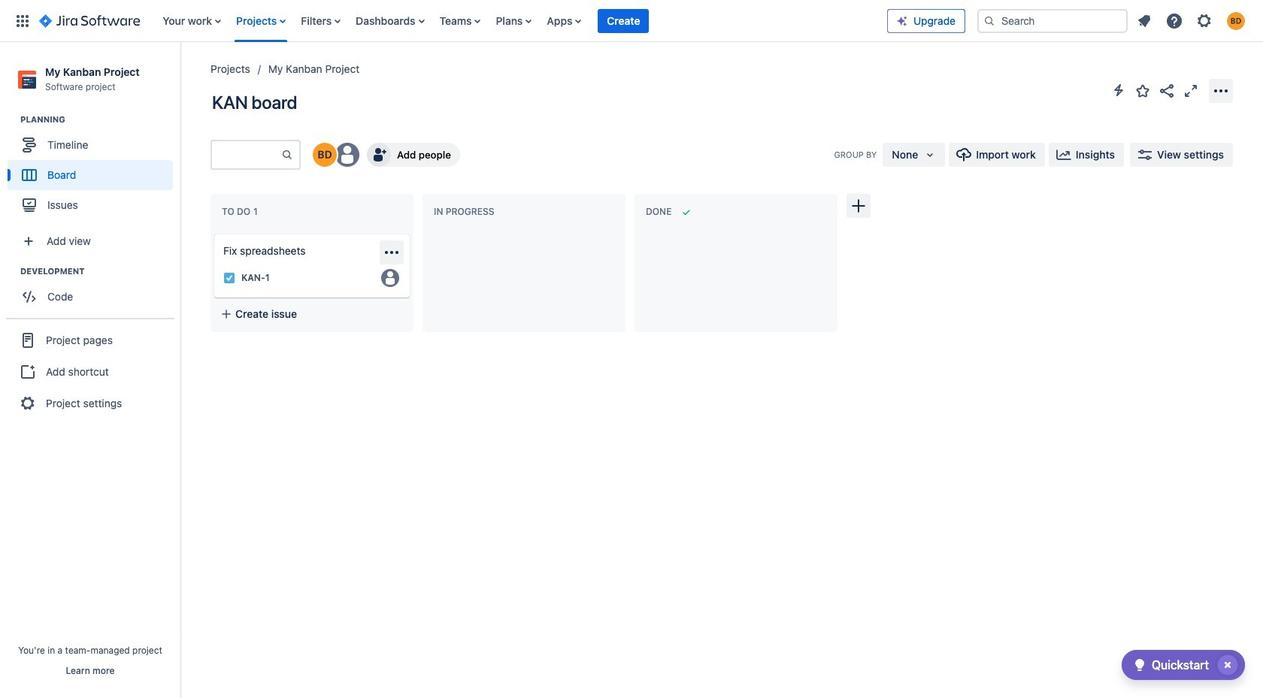 Task type: vqa. For each thing, say whether or not it's contained in the screenshot.
To Do Element
yes



Task type: describe. For each thing, give the bounding box(es) containing it.
star kan board image
[[1134, 82, 1152, 100]]

sidebar navigation image
[[164, 60, 197, 90]]

check image
[[1131, 656, 1149, 674]]

list item inside primary element
[[597, 8, 650, 33]]

to do element
[[222, 206, 261, 217]]

heading for planning "icon"
[[20, 114, 180, 126]]

dismiss quickstart image
[[1216, 653, 1240, 677]]

add people image
[[370, 146, 388, 164]]

sidebar element
[[0, 42, 180, 699]]

development image
[[2, 263, 20, 281]]

enter full screen image
[[1182, 82, 1200, 100]]

heading for development image
[[20, 266, 180, 278]]

primary element
[[9, 0, 887, 42]]

import image
[[955, 146, 973, 164]]

notifications image
[[1135, 12, 1153, 30]]

more image
[[1212, 82, 1230, 100]]

appswitcher icon image
[[14, 12, 32, 30]]

your profile and settings image
[[1227, 12, 1245, 30]]

group for development image
[[8, 266, 180, 317]]



Task type: locate. For each thing, give the bounding box(es) containing it.
Search this board text field
[[212, 141, 281, 168]]

list item
[[597, 8, 650, 33]]

create issue image
[[204, 224, 222, 242]]

automations menu button icon image
[[1110, 81, 1128, 99]]

0 vertical spatial heading
[[20, 114, 180, 126]]

list
[[155, 0, 887, 42], [1131, 7, 1254, 34]]

group
[[8, 114, 180, 225], [8, 266, 180, 317], [6, 318, 174, 425]]

2 vertical spatial group
[[6, 318, 174, 425]]

1 heading from the top
[[20, 114, 180, 126]]

None search field
[[977, 9, 1128, 33]]

heading
[[20, 114, 180, 126], [20, 266, 180, 278]]

1 horizontal spatial list
[[1131, 7, 1254, 34]]

group for planning "icon"
[[8, 114, 180, 225]]

banner
[[0, 0, 1263, 42]]

1 vertical spatial heading
[[20, 266, 180, 278]]

0 vertical spatial group
[[8, 114, 180, 225]]

Search field
[[977, 9, 1128, 33]]

1 vertical spatial group
[[8, 266, 180, 317]]

settings image
[[1196, 12, 1214, 30]]

jira software image
[[39, 12, 140, 30], [39, 12, 140, 30]]

view settings image
[[1136, 146, 1154, 164]]

2 heading from the top
[[20, 266, 180, 278]]

0 horizontal spatial list
[[155, 0, 887, 42]]

create column image
[[850, 197, 868, 215]]

planning image
[[2, 111, 20, 129]]

help image
[[1165, 12, 1184, 30]]

task image
[[223, 272, 235, 284]]

search image
[[984, 15, 996, 27]]

more actions for kan-1 fix spreadsheets image
[[383, 244, 401, 262]]



